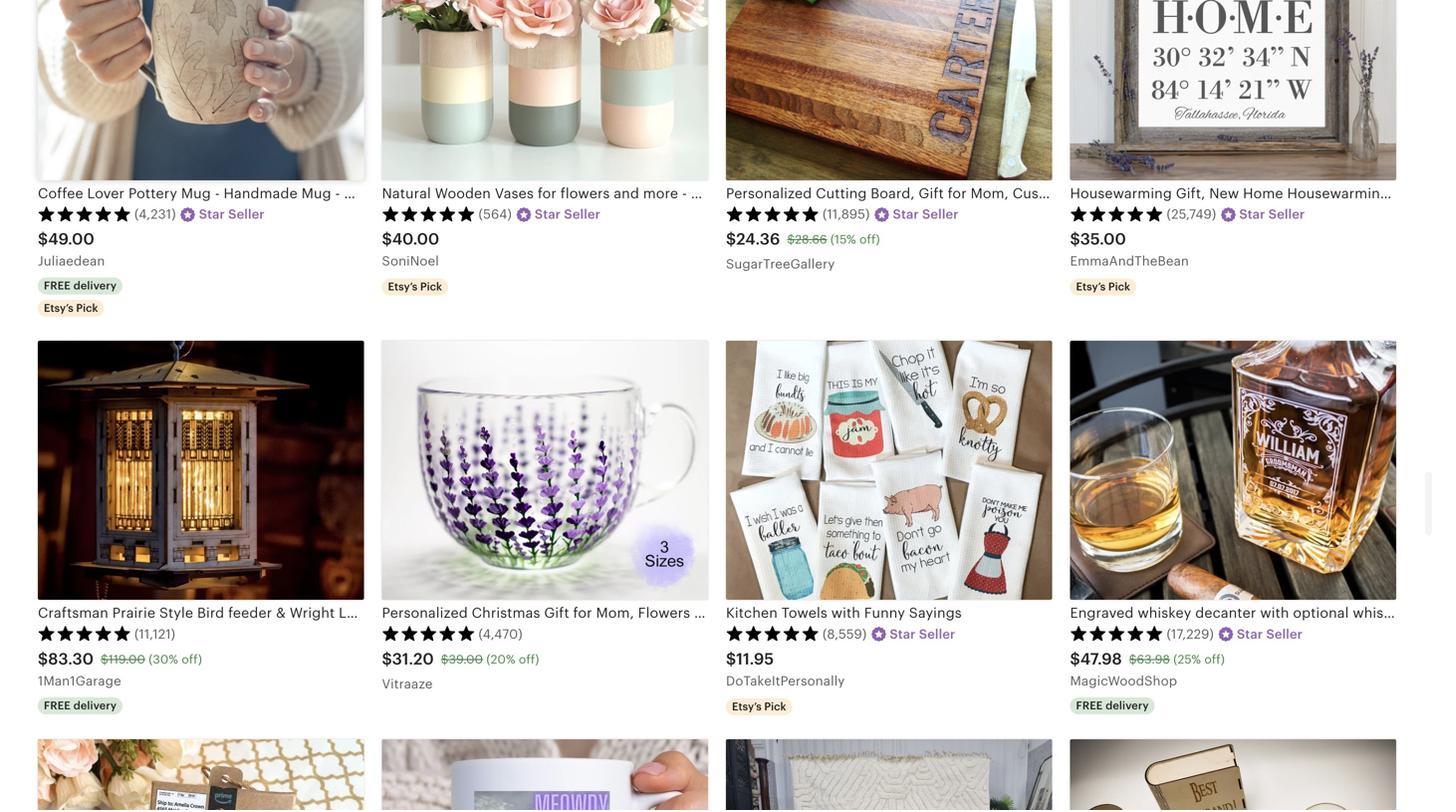 Task type: describe. For each thing, give the bounding box(es) containing it.
sayings
[[909, 605, 962, 621]]

(25%
[[1174, 653, 1202, 666]]

personalized cutting board, gift for mom, custom name, christmas, wedding gift, anniversary, engagement, gift for him, personalized womens image
[[726, 0, 1053, 180]]

5 out of 5 stars image for (17,229)
[[1071, 625, 1164, 641]]

5 out of 5 stars image for (25,749)
[[1071, 206, 1164, 221]]

star seller for 35.00
[[1240, 207, 1306, 222]]

$ inside $ 35.00 emmaandthebean
[[1071, 230, 1081, 248]]

amazon box ornament for christmas tree, personalized shipping label, mini amazon box tree decor, gift for amazon lover image
[[38, 739, 364, 810]]

free delivery for 83.30
[[44, 700, 117, 712]]

free for 83.30
[[44, 700, 71, 712]]

35.00
[[1081, 230, 1127, 248]]

glas
[[1411, 605, 1435, 621]]

pick inside free delivery etsy's pick
[[76, 302, 98, 314]]

pick for 40.00
[[420, 281, 442, 293]]

free for 47.98
[[1077, 700, 1103, 712]]

2 with from the left
[[1261, 605, 1290, 621]]

5 out of 5 stars image for (564)
[[382, 206, 476, 221]]

1 with from the left
[[832, 605, 861, 621]]

star seller for 40.00
[[535, 207, 601, 222]]

28.66
[[795, 233, 828, 246]]

juliaedean
[[38, 254, 105, 268]]

engraved whiskey decanter with optional whiskey glasses image
[[1071, 341, 1397, 600]]

$ 47.98 $ 63.98 (25% off) magicwoodshop
[[1071, 650, 1225, 688]]

1 - from the left
[[682, 185, 687, 201]]

vases
[[495, 185, 534, 201]]

$ 40.00 soninoel
[[382, 230, 440, 268]]

coffee lover pottery mug - handmade mug - gift for her/him, wedding party, ceramics by julia e. dean image
[[38, 0, 364, 180]]

(8,559)
[[823, 627, 867, 642]]

1man1garage
[[38, 673, 121, 688]]

63.98
[[1137, 653, 1171, 666]]

towels
[[782, 605, 828, 621]]

home
[[691, 185, 732, 201]]

$ inside $ 24.36 $ 28.66 (15% off)
[[788, 233, 795, 246]]

2 whiskey from the left
[[1353, 605, 1407, 621]]

engraved
[[1071, 605, 1134, 621]]

pick for 35.00
[[1109, 281, 1131, 293]]

etsy's pick for 40.00
[[388, 281, 442, 293]]

seller for 40.00
[[564, 207, 601, 222]]

$ inside $ 40.00 soninoel
[[382, 230, 392, 248]]

119.00
[[109, 653, 145, 666]]

1 whiskey from the left
[[1138, 605, 1192, 621]]

etsy's for 35.00
[[1077, 281, 1106, 293]]

seller down engraved whiskey decanter with optional whiskey glas
[[1267, 627, 1303, 642]]

funny cat mug, meowdy meme mug,funny cat puns,meowdy cat cowboy,cat and pony mug,cat lovers gift,cat mom gift,funny cat gift,meowdy gift image
[[382, 739, 708, 810]]

housewarming gift, new home housewarming gift, our first home, house warming gift, latitude longitude sign address sign, mothers day gift image
[[1071, 0, 1397, 180]]

delivery inside free delivery etsy's pick
[[73, 280, 117, 292]]

craftsman prairie style bird feeder & wright lantern. wooden 3d puzzle kits. diy model you build! mason jar w/ seed not included. image
[[38, 341, 364, 600]]

3
[[833, 185, 842, 201]]

49.00
[[48, 230, 95, 248]]

$ inside the $ 49.00 juliaedean
[[38, 230, 48, 248]]

vitraaze
[[382, 676, 433, 691]]

(4,231)
[[135, 207, 176, 222]]

and
[[614, 185, 640, 201]]

delivery for 47.98
[[1106, 700, 1149, 712]]

$ inside $ 31.20 $ 39.00 (20% off)
[[441, 653, 449, 666]]

of
[[815, 185, 829, 201]]

5 out of 5 stars image for (11,121)
[[38, 625, 132, 641]]

emmaandthebean
[[1071, 254, 1190, 268]]

5 out of 5 stars image for (4,231)
[[38, 206, 132, 221]]

etsy's inside free delivery etsy's pick
[[44, 302, 73, 314]]

(15%
[[831, 233, 857, 246]]

off) for 83.30
[[182, 653, 202, 666]]

funny
[[865, 605, 906, 621]]

$ 24.36 $ 28.66 (15% off)
[[726, 230, 880, 248]]

off) for 24.36
[[860, 233, 880, 246]]

(25,749)
[[1167, 207, 1217, 222]]

free delivery etsy's pick
[[44, 280, 117, 314]]

5 out of 5 stars image for (11,895)
[[726, 206, 820, 221]]

(11,121)
[[135, 627, 175, 642]]

natural
[[382, 185, 431, 201]]

(564)
[[479, 207, 512, 222]]

off) for 47.98
[[1205, 653, 1225, 666]]

moroccan  handmade carpet, moroccan rug, white beni ourain rug, custom rug, berber rug , sheep wool rug, handwoven abstract rug, area rug. image
[[726, 739, 1053, 810]]

kitchen towels with funny sayings
[[726, 605, 962, 621]]



Task type: locate. For each thing, give the bounding box(es) containing it.
free down juliaedean
[[44, 280, 71, 292]]

free down "magicwoodshop"
[[1077, 700, 1103, 712]]

whiskey up (17,229)
[[1138, 605, 1192, 621]]

$ inside $ 11.95 dotakeitpersonally
[[726, 650, 737, 668]]

star for 35.00
[[1240, 207, 1266, 222]]

- right the more
[[682, 185, 687, 201]]

star right (4,231) at the left top
[[199, 207, 225, 222]]

star for 11.95
[[890, 627, 916, 642]]

$ 49.00 juliaedean
[[38, 230, 105, 268]]

pick down "soninoel"
[[420, 281, 442, 293]]

39.00
[[449, 653, 483, 666]]

seller for 49.00
[[228, 207, 265, 222]]

delivery
[[73, 280, 117, 292], [73, 700, 117, 712], [1106, 700, 1149, 712]]

seller down "sayings"
[[919, 627, 956, 642]]

star seller right (11,895)
[[893, 207, 959, 222]]

delivery for 83.30
[[73, 700, 117, 712]]

star down for
[[535, 207, 561, 222]]

star
[[199, 207, 225, 222], [535, 207, 561, 222], [893, 207, 919, 222], [1240, 207, 1266, 222], [890, 627, 916, 642], [1237, 627, 1264, 642]]

decanter
[[1196, 605, 1257, 621]]

(30%
[[149, 653, 178, 666]]

soninoel
[[382, 254, 439, 268]]

off) inside $ 31.20 $ 39.00 (20% off)
[[519, 653, 540, 666]]

83.30
[[48, 650, 94, 668]]

$
[[38, 230, 48, 248], [382, 230, 392, 248], [726, 230, 737, 248], [1071, 230, 1081, 248], [788, 233, 795, 246], [38, 650, 48, 668], [382, 650, 392, 668], [726, 650, 737, 668], [1071, 650, 1081, 668], [101, 653, 109, 666], [441, 653, 449, 666], [1130, 653, 1137, 666]]

5 out of 5 stars image for (8,559)
[[726, 625, 820, 641]]

31.20
[[392, 650, 434, 668]]

delivery down "magicwoodshop"
[[1106, 700, 1149, 712]]

$ 35.00 emmaandthebean
[[1071, 230, 1190, 268]]

etsy's down juliaedean
[[44, 302, 73, 314]]

seller down 'flowers'
[[564, 207, 601, 222]]

star for 40.00
[[535, 207, 561, 222]]

etsy's down "soninoel"
[[388, 281, 418, 293]]

etsy's pick down "soninoel"
[[388, 281, 442, 293]]

40.00
[[392, 230, 440, 248]]

5 out of 5 stars image down decor
[[726, 206, 820, 221]]

1 horizontal spatial free delivery
[[1077, 700, 1149, 712]]

off) inside $ 47.98 $ 63.98 (25% off) magicwoodshop
[[1205, 653, 1225, 666]]

delivery down 1man1garage
[[73, 700, 117, 712]]

0 horizontal spatial etsy's pick
[[388, 281, 442, 293]]

whiskey
[[1138, 605, 1192, 621], [1353, 605, 1407, 621]]

etsy's down the dotakeitpersonally
[[732, 700, 762, 713]]

decor
[[735, 185, 776, 201]]

seller right (4,231) at the left top
[[228, 207, 265, 222]]

off) right (25%
[[1205, 653, 1225, 666]]

5 out of 5 stars image up 83.30 in the left bottom of the page
[[38, 625, 132, 641]]

dotakeitpersonally
[[726, 673, 845, 688]]

pick down the dotakeitpersonally
[[765, 700, 787, 713]]

5 out of 5 stars image up 49.00
[[38, 206, 132, 221]]

off) inside $ 83.30 $ 119.00 (30% off) 1man1garage
[[182, 653, 202, 666]]

star right (11,895)
[[893, 207, 919, 222]]

$ 11.95 dotakeitpersonally
[[726, 650, 845, 688]]

seller right (11,895)
[[923, 207, 959, 222]]

1 horizontal spatial whiskey
[[1353, 605, 1407, 621]]

etsy's pick for 11.95
[[732, 700, 787, 713]]

star seller for 49.00
[[199, 207, 265, 222]]

delivery down juliaedean
[[73, 280, 117, 292]]

2 - from the left
[[780, 185, 785, 201]]

free delivery
[[44, 700, 117, 712], [1077, 700, 1149, 712]]

5 out of 5 stars image up 31.20
[[382, 625, 476, 641]]

off) right (15%
[[860, 233, 880, 246]]

- left set
[[780, 185, 785, 201]]

free inside free delivery etsy's pick
[[44, 280, 71, 292]]

whiskey left glas
[[1353, 605, 1407, 621]]

1 horizontal spatial etsy's pick
[[732, 700, 787, 713]]

personalized christmas gift for mom, flowers coffee mug, personalized christmas grandma gift image
[[382, 341, 708, 600]]

5 out of 5 stars image down kitchen
[[726, 625, 820, 641]]

2 free delivery from the left
[[1077, 700, 1149, 712]]

lord of the rings - middle earth map coasters set of 12, puzzle lotr, drink coasters,, cup holder, custom engraved coaster for lotr fans image
[[1071, 739, 1397, 810]]

for
[[538, 185, 557, 201]]

sugartreegallery
[[726, 257, 835, 271]]

off)
[[860, 233, 880, 246], [182, 653, 202, 666], [519, 653, 540, 666], [1205, 653, 1225, 666]]

5 out of 5 stars image
[[38, 206, 132, 221], [382, 206, 476, 221], [726, 206, 820, 221], [1071, 206, 1164, 221], [38, 625, 132, 641], [382, 625, 476, 641], [726, 625, 820, 641], [1071, 625, 1164, 641]]

off) right (30%
[[182, 653, 202, 666]]

5 out of 5 stars image up the 35.00
[[1071, 206, 1164, 221]]

free delivery for 47.98
[[1077, 700, 1149, 712]]

star seller for 11.95
[[890, 627, 956, 642]]

pick down emmaandthebean
[[1109, 281, 1131, 293]]

1 horizontal spatial -
[[780, 185, 785, 201]]

0 horizontal spatial -
[[682, 185, 687, 201]]

1 free delivery from the left
[[44, 700, 117, 712]]

24.36
[[737, 230, 781, 248]]

star down funny
[[890, 627, 916, 642]]

off) inside $ 24.36 $ 28.66 (15% off)
[[860, 233, 880, 246]]

0 horizontal spatial whiskey
[[1138, 605, 1192, 621]]

star for 49.00
[[199, 207, 225, 222]]

star seller down 'flowers'
[[535, 207, 601, 222]]

etsy's for 40.00
[[388, 281, 418, 293]]

star seller right (4,231) at the left top
[[199, 207, 265, 222]]

11.95
[[737, 650, 774, 668]]

seller right (25,749)
[[1269, 207, 1306, 222]]

etsy's pick down the dotakeitpersonally
[[732, 700, 787, 713]]

0 horizontal spatial with
[[832, 605, 861, 621]]

pick down juliaedean
[[76, 302, 98, 314]]

pick for 11.95
[[765, 700, 787, 713]]

star seller down "sayings"
[[890, 627, 956, 642]]

(11,895)
[[823, 207, 870, 222]]

5 out of 5 stars image down engraved
[[1071, 625, 1164, 641]]

0 horizontal spatial free delivery
[[44, 700, 117, 712]]

(17,229)
[[1167, 627, 1215, 642]]

(20%
[[487, 653, 516, 666]]

free down 1man1garage
[[44, 700, 71, 712]]

$ 83.30 $ 119.00 (30% off) 1man1garage
[[38, 650, 202, 688]]

kitchen towels with funny sayings image
[[726, 341, 1053, 600]]

wooden
[[435, 185, 491, 201]]

etsy's pick
[[388, 281, 442, 293], [1077, 281, 1131, 293], [732, 700, 787, 713]]

star right (25,749)
[[1240, 207, 1266, 222]]

optional
[[1294, 605, 1350, 621]]

seller for 11.95
[[919, 627, 956, 642]]

etsy's pick down emmaandthebean
[[1077, 281, 1131, 293]]

pick
[[420, 281, 442, 293], [1109, 281, 1131, 293], [76, 302, 98, 314], [765, 700, 787, 713]]

5 out of 5 stars image up 40.00
[[382, 206, 476, 221]]

flowers
[[561, 185, 610, 201]]

engraved whiskey decanter with optional whiskey glas
[[1071, 605, 1435, 621]]

2 horizontal spatial etsy's pick
[[1077, 281, 1131, 293]]

more
[[643, 185, 679, 201]]

natural wooden vases for flowers and more - home decor - set of 3 image
[[382, 0, 708, 180]]

with
[[832, 605, 861, 621], [1261, 605, 1290, 621]]

etsy's pick for 35.00
[[1077, 281, 1131, 293]]

off) right (20%
[[519, 653, 540, 666]]

1 horizontal spatial with
[[1261, 605, 1290, 621]]

-
[[682, 185, 687, 201], [780, 185, 785, 201]]

47.98
[[1081, 650, 1123, 668]]

star seller down engraved whiskey decanter with optional whiskey glas
[[1237, 627, 1303, 642]]

seller for 35.00
[[1269, 207, 1306, 222]]

seller
[[228, 207, 265, 222], [564, 207, 601, 222], [923, 207, 959, 222], [1269, 207, 1306, 222], [919, 627, 956, 642], [1267, 627, 1303, 642]]

star seller right (25,749)
[[1240, 207, 1306, 222]]

free delivery down 1man1garage
[[44, 700, 117, 712]]

etsy's for 11.95
[[732, 700, 762, 713]]

star down engraved whiskey decanter with optional whiskey glas
[[1237, 627, 1264, 642]]

natural wooden vases for flowers and more - home decor - set of 3
[[382, 185, 842, 201]]

etsy's down emmaandthebean
[[1077, 281, 1106, 293]]

with up (8,559)
[[832, 605, 861, 621]]

star seller
[[199, 207, 265, 222], [535, 207, 601, 222], [893, 207, 959, 222], [1240, 207, 1306, 222], [890, 627, 956, 642], [1237, 627, 1303, 642]]

set
[[789, 185, 811, 201]]

free delivery down "magicwoodshop"
[[1077, 700, 1149, 712]]

etsy's
[[388, 281, 418, 293], [1077, 281, 1106, 293], [44, 302, 73, 314], [732, 700, 762, 713]]

5 out of 5 stars image for (4,470)
[[382, 625, 476, 641]]

off) for 31.20
[[519, 653, 540, 666]]

$ 31.20 $ 39.00 (20% off)
[[382, 650, 540, 668]]

with left the optional
[[1261, 605, 1290, 621]]

free
[[44, 280, 71, 292], [44, 700, 71, 712], [1077, 700, 1103, 712]]

kitchen
[[726, 605, 778, 621]]

magicwoodshop
[[1071, 673, 1178, 688]]

(4,470)
[[479, 627, 523, 642]]



Task type: vqa. For each thing, say whether or not it's contained in the screenshot.
· associated with 29.99
no



